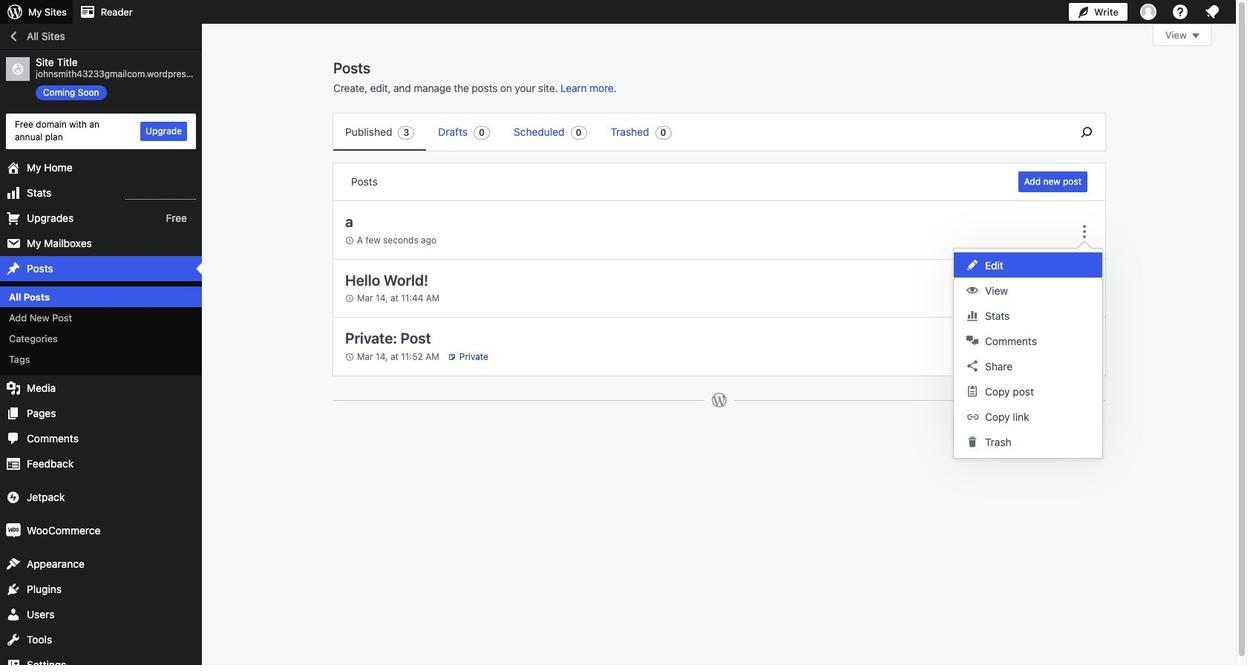 Task type: locate. For each thing, give the bounding box(es) containing it.
2 toggle menu image from the top
[[1076, 281, 1094, 299]]

main content
[[333, 24, 1213, 423]]

img image
[[6, 490, 21, 505], [6, 524, 21, 539]]

2 img image from the top
[[6, 524, 21, 539]]

tooltip
[[946, 241, 1104, 459]]

None search field
[[1069, 114, 1106, 151]]

0 vertical spatial menu
[[334, 114, 1061, 151]]

1 vertical spatial img image
[[6, 524, 21, 539]]

menu
[[334, 114, 1061, 151], [955, 249, 1103, 458]]

0 vertical spatial img image
[[6, 490, 21, 505]]

closed image
[[1193, 33, 1200, 39]]

1 img image from the top
[[6, 490, 21, 505]]

1 vertical spatial toggle menu image
[[1076, 281, 1094, 299]]

toggle menu image
[[1076, 223, 1094, 241], [1076, 281, 1094, 299]]

0 vertical spatial toggle menu image
[[1076, 223, 1094, 241]]

highest hourly views 0 image
[[126, 190, 196, 200]]



Task type: describe. For each thing, give the bounding box(es) containing it.
1 vertical spatial menu
[[955, 249, 1103, 458]]

manage your notifications image
[[1204, 3, 1222, 21]]

1 toggle menu image from the top
[[1076, 223, 1094, 241]]

help image
[[1172, 3, 1190, 21]]

my profile image
[[1141, 4, 1157, 20]]

open search image
[[1069, 123, 1106, 141]]



Task type: vqa. For each thing, say whether or not it's contained in the screenshot.
2nd img from the bottom of the page
yes



